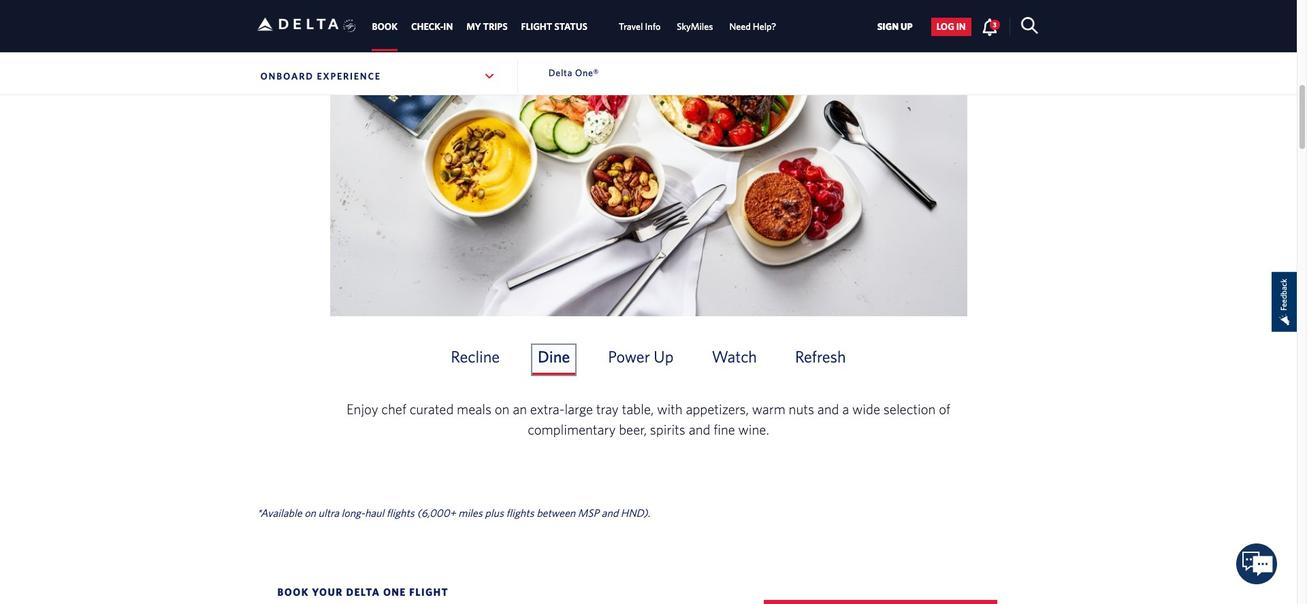 Task type: locate. For each thing, give the bounding box(es) containing it.
beer,
[[619, 422, 647, 438]]

dine tab panel
[[257, 0, 1040, 465]]

tab list containing recline
[[335, 331, 962, 389]]

2 flights from the left
[[506, 507, 534, 519]]

flights right 'plus'
[[506, 507, 534, 519]]

and
[[818, 401, 839, 418], [689, 422, 711, 438], [602, 507, 619, 519]]

selection
[[884, 401, 936, 418]]

delta left one®
[[549, 67, 573, 78]]

a
[[843, 401, 849, 418]]

message us image
[[1237, 544, 1278, 585]]

flight
[[521, 21, 552, 32]]

0 horizontal spatial and
[[602, 507, 619, 519]]

travel info
[[619, 21, 661, 32]]

1 vertical spatial tab list
[[335, 331, 962, 389]]

and left a
[[818, 401, 839, 418]]

2 horizontal spatial and
[[818, 401, 839, 418]]

on inside the enjoy chef curated meals on an extra-large tray table, with appetizers, warm nuts and a wide selection of complimentary beer, spirits and fine wine.
[[495, 401, 510, 418]]

up right sign
[[901, 21, 913, 32]]

delta air lines image
[[257, 3, 339, 46]]

up
[[901, 21, 913, 32], [654, 347, 674, 366]]

2 vertical spatial and
[[602, 507, 619, 519]]

nuts
[[789, 401, 814, 418]]

1 vertical spatial on
[[305, 507, 316, 519]]

1 horizontal spatial flights
[[506, 507, 534, 519]]

meals
[[457, 401, 492, 418]]

long-
[[342, 507, 365, 519]]

book
[[372, 21, 398, 32]]

wine.
[[739, 422, 769, 438]]

book
[[278, 587, 309, 598]]

up inside tab
[[654, 347, 674, 366]]

(6,000+
[[417, 507, 456, 519]]

miles
[[459, 507, 483, 519]]

1 vertical spatial up
[[654, 347, 674, 366]]

delta
[[549, 67, 573, 78], [346, 587, 380, 598]]

with
[[657, 401, 683, 418]]

1 horizontal spatial on
[[495, 401, 510, 418]]

on
[[495, 401, 510, 418], [305, 507, 316, 519]]

delta left one
[[346, 587, 380, 598]]

tab list up table,
[[335, 331, 962, 389]]

on left 'ultra'
[[305, 507, 316, 519]]

0 vertical spatial on
[[495, 401, 510, 418]]

0 horizontal spatial on
[[305, 507, 316, 519]]

and right msp
[[602, 507, 619, 519]]

1 horizontal spatial and
[[689, 422, 711, 438]]

of
[[939, 401, 951, 418]]

curated
[[410, 401, 454, 418]]

need help?
[[730, 21, 777, 32]]

and left fine
[[689, 422, 711, 438]]

up for sign up
[[901, 21, 913, 32]]

ultra
[[318, 507, 339, 519]]

flights
[[387, 507, 415, 519], [506, 507, 534, 519]]

0 vertical spatial tab list
[[365, 0, 785, 51]]

flight status
[[521, 21, 588, 32]]

large
[[565, 401, 593, 418]]

check-in link
[[411, 15, 453, 39]]

chef
[[382, 401, 406, 418]]

on left an
[[495, 401, 510, 418]]

power up
[[608, 347, 674, 366]]

1 horizontal spatial up
[[901, 21, 913, 32]]

recline tab
[[446, 345, 505, 375]]

travel
[[619, 21, 643, 32]]

check-in
[[411, 21, 453, 32]]

1 flights from the left
[[387, 507, 415, 519]]

wide
[[853, 401, 881, 418]]

book link
[[372, 15, 398, 39]]

0 horizontal spatial up
[[654, 347, 674, 366]]

one®
[[575, 67, 599, 78]]

0 vertical spatial up
[[901, 21, 913, 32]]

flight status link
[[521, 15, 588, 39]]

up right the power
[[654, 347, 674, 366]]

refresh tab
[[790, 345, 852, 375]]

dine
[[538, 347, 570, 366]]

up for power up
[[654, 347, 674, 366]]

0 vertical spatial and
[[818, 401, 839, 418]]

0 horizontal spatial flights
[[387, 507, 415, 519]]

tab list containing book
[[365, 0, 785, 51]]

onboard
[[260, 71, 314, 82]]

power up tab
[[603, 345, 679, 375]]

refresh
[[795, 347, 846, 366]]

1 horizontal spatial delta
[[549, 67, 573, 78]]

tab list
[[365, 0, 785, 51], [335, 331, 962, 389]]

*available on ultra long-haul flights (6,000+ miles plus flights between msp and hnd).
[[257, 507, 650, 519]]

skyteam image
[[343, 5, 356, 47]]

1 vertical spatial delta
[[346, 587, 380, 598]]

trips
[[483, 21, 508, 32]]

1 vertical spatial and
[[689, 422, 711, 438]]

flights right haul
[[387, 507, 415, 519]]

sign up link
[[872, 18, 919, 36]]

warm
[[752, 401, 786, 418]]

complimentary
[[528, 422, 616, 438]]

in
[[957, 21, 966, 32]]

0 horizontal spatial delta
[[346, 587, 380, 598]]

extra-
[[530, 401, 565, 418]]

tab list up delta one®
[[365, 0, 785, 51]]

watch tab
[[707, 345, 763, 375]]



Task type: vqa. For each thing, say whether or not it's contained in the screenshot.
on
yes



Task type: describe. For each thing, give the bounding box(es) containing it.
need
[[730, 21, 751, 32]]

my
[[467, 21, 481, 32]]

plus
[[485, 507, 504, 519]]

skymiles link
[[677, 15, 713, 39]]

spirits
[[650, 422, 686, 438]]

check-
[[411, 21, 444, 32]]

sign
[[878, 21, 899, 32]]

status
[[554, 21, 588, 32]]

enjoy
[[347, 401, 378, 418]]

experience
[[317, 71, 381, 82]]

book your delta one flight
[[278, 587, 449, 598]]

my trips
[[467, 21, 508, 32]]

recline
[[451, 347, 500, 366]]

skymiles
[[677, 21, 713, 32]]

haul
[[365, 507, 384, 519]]

3 link
[[982, 18, 1000, 35]]

my trips link
[[467, 15, 508, 39]]

log
[[937, 21, 955, 32]]

dine tab
[[533, 345, 576, 375]]

an
[[513, 401, 527, 418]]

enjoy chef curated meals on an extra-large tray table, with appetizers, warm nuts and a wide selection of complimentary beer, spirits and fine wine.
[[347, 401, 951, 438]]

appetizers,
[[686, 401, 749, 418]]

onboard experience
[[260, 71, 381, 82]]

watch
[[712, 347, 757, 366]]

delta one®
[[549, 67, 599, 78]]

hnd).
[[621, 507, 650, 519]]

3
[[993, 20, 997, 29]]

power
[[608, 347, 650, 366]]

fine
[[714, 422, 735, 438]]

onboard experience button
[[257, 59, 499, 93]]

tray
[[596, 401, 619, 418]]

in
[[444, 21, 453, 32]]

flight
[[409, 587, 449, 598]]

between
[[537, 507, 576, 519]]

*available
[[257, 507, 302, 519]]

your
[[312, 587, 343, 598]]

log in
[[937, 21, 966, 32]]

sign up
[[878, 21, 913, 32]]

one
[[383, 587, 406, 598]]

table,
[[622, 401, 654, 418]]

need help? link
[[730, 15, 777, 39]]

info
[[645, 21, 661, 32]]

help?
[[753, 21, 777, 32]]

0 vertical spatial delta
[[549, 67, 573, 78]]

msp
[[578, 507, 599, 519]]

travel info link
[[619, 15, 661, 39]]

log in button
[[931, 18, 972, 36]]



